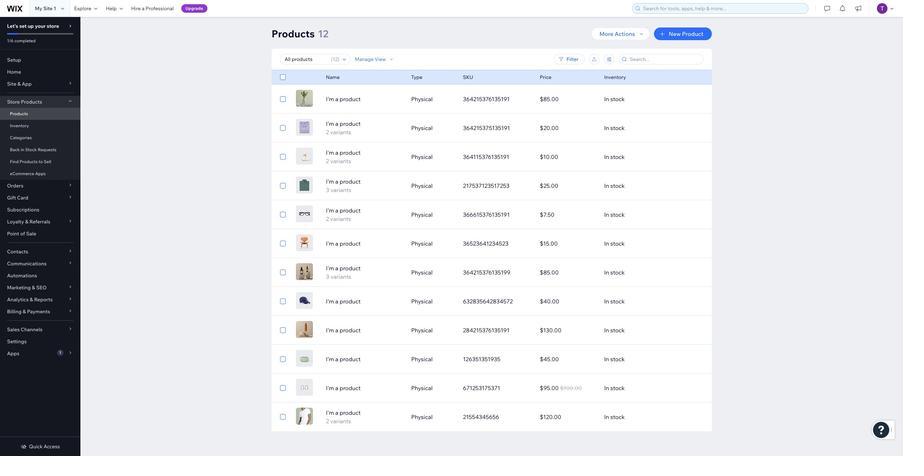 Task type: vqa. For each thing, say whether or not it's contained in the screenshot.
FIND PRODUCTS TO SELL in the top of the page
yes



Task type: describe. For each thing, give the bounding box(es) containing it.
loyalty & referrals button
[[0, 216, 80, 228]]

site inside dropdown button
[[7, 81, 16, 87]]

new product button
[[655, 28, 712, 40]]

variants for 217537123517253
[[331, 187, 352, 194]]

gift card button
[[0, 192, 80, 204]]

i'm a product for 36523641234523
[[326, 240, 361, 248]]

& for marketing
[[32, 285, 35, 291]]

in for 36523641234523
[[605, 240, 610, 248]]

referrals
[[29, 219, 50, 225]]

364215375135191
[[463, 125, 510, 132]]

marketing & seo
[[7, 285, 47, 291]]

inventory link
[[0, 120, 80, 132]]

find products to sell link
[[0, 156, 80, 168]]

i'm a product for 671253175371
[[326, 385, 361, 392]]

0 vertical spatial apps
[[35, 171, 46, 177]]

9 product from the top
[[340, 327, 361, 334]]

3 i'm from the top
[[326, 149, 334, 156]]

store products
[[7, 99, 42, 105]]

communications
[[7, 261, 47, 267]]

physical for 671253175371
[[412, 385, 433, 392]]

subscriptions
[[7, 207, 39, 213]]

12 for products 12
[[318, 28, 329, 40]]

contacts button
[[0, 246, 80, 258]]

Search for tools, apps, help & more... field
[[642, 4, 807, 13]]

marketing
[[7, 285, 31, 291]]

& for site
[[17, 81, 21, 87]]

billing
[[7, 309, 22, 315]]

find
[[10, 159, 19, 165]]

$120.00 link
[[536, 409, 600, 426]]

in stock for 364215376135199
[[605, 269, 625, 276]]

requests
[[38, 147, 57, 153]]

6 product from the top
[[340, 240, 361, 248]]

$130.00 link
[[536, 322, 600, 339]]

setup
[[7, 57, 21, 63]]

366615376135191 link
[[459, 207, 536, 223]]

sales channels button
[[0, 324, 80, 336]]

back in stock requests
[[10, 147, 57, 153]]

in for 126351351935
[[605, 356, 610, 363]]

$20.00 link
[[536, 120, 600, 137]]

automations link
[[0, 270, 80, 282]]

physical link for 364115376135191
[[407, 149, 459, 166]]

in for 364215375135191
[[605, 125, 610, 132]]

variants for 364215376135199
[[331, 274, 352, 281]]

in for 21554345656
[[605, 414, 610, 421]]

in stock for 671253175371
[[605, 385, 625, 392]]

364215375135191 link
[[459, 120, 536, 137]]

2 i'm from the top
[[326, 120, 334, 127]]

i'm a product for 364215376135191
[[326, 96, 361, 103]]

i'm a product 2 variants for 364115376135191
[[326, 149, 361, 165]]

366615376135191
[[463, 211, 510, 219]]

in stock link for 21554345656
[[600, 409, 677, 426]]

products inside the 'store products' dropdown button
[[21, 99, 42, 105]]

analytics & reports button
[[0, 294, 80, 306]]

i'm a product link for 284215376135191
[[322, 327, 407, 335]]

new product
[[669, 30, 704, 37]]

in stock for 126351351935
[[605, 356, 625, 363]]

36523641234523 link
[[459, 235, 536, 252]]

gift card
[[7, 195, 28, 201]]

(
[[331, 56, 333, 62]]

2 product from the top
[[340, 120, 361, 127]]

i'm a product link for 632835642834572
[[322, 298, 407, 306]]

hire a professional
[[131, 5, 174, 12]]

physical link for 366615376135191
[[407, 207, 459, 223]]

billing & payments
[[7, 309, 50, 315]]

$130.00
[[540, 327, 562, 334]]

app
[[22, 81, 32, 87]]

access
[[44, 444, 60, 451]]

$45.00
[[540, 356, 559, 363]]

gift
[[7, 195, 16, 201]]

in stock link for 671253175371
[[600, 380, 677, 397]]

find products to sell
[[10, 159, 51, 165]]

$7.50
[[540, 211, 555, 219]]

physical for 364215375135191
[[412, 125, 433, 132]]

364115376135191 link
[[459, 149, 536, 166]]

automations
[[7, 273, 37, 279]]

ecommerce apps
[[10, 171, 46, 177]]

7 product from the top
[[340, 265, 361, 272]]

364215376135191
[[463, 96, 510, 103]]

store
[[47, 23, 59, 29]]

stock for 364115376135191
[[611, 154, 625, 161]]

product
[[683, 30, 704, 37]]

ecommerce apps link
[[0, 168, 80, 180]]

stock for 364215376135191
[[611, 96, 625, 103]]

explore
[[74, 5, 91, 12]]

set
[[19, 23, 27, 29]]

i'm a product link for 671253175371
[[322, 384, 407, 393]]

loyalty & referrals
[[7, 219, 50, 225]]

11 i'm from the top
[[326, 385, 334, 392]]

manage view
[[355, 56, 386, 62]]

3 for 364215376135199
[[326, 274, 330, 281]]

12 i'm from the top
[[326, 410, 334, 417]]

in for 364215376135199
[[605, 269, 610, 276]]

variants for 21554345656
[[331, 418, 351, 425]]

quick
[[29, 444, 43, 451]]

filter
[[567, 56, 579, 62]]

stock
[[25, 147, 37, 153]]

in stock for 364215376135191
[[605, 96, 625, 103]]

$95.00 $100.00
[[540, 385, 582, 392]]

$10.00
[[540, 154, 559, 161]]

7 i'm from the top
[[326, 265, 334, 272]]

physical for 364115376135191
[[412, 154, 433, 161]]

point of sale
[[7, 231, 36, 237]]

variants for 364215375135191
[[331, 129, 351, 136]]

products up unsaved view field
[[272, 28, 315, 40]]

hire a professional link
[[127, 0, 178, 17]]

in stock link for 364215376135199
[[600, 264, 677, 281]]

contacts
[[7, 249, 28, 255]]

actions
[[615, 30, 636, 37]]

site & app
[[7, 81, 32, 87]]

in stock for 364115376135191
[[605, 154, 625, 161]]

in stock link for 126351351935
[[600, 351, 677, 368]]

sku
[[463, 74, 474, 80]]

$85.00 for 364215376135199
[[540, 269, 559, 276]]

i'm a product for 126351351935
[[326, 356, 361, 363]]

physical link for 284215376135191
[[407, 322, 459, 339]]

3 product from the top
[[340, 149, 361, 156]]

10 i'm from the top
[[326, 356, 334, 363]]

physical link for 36523641234523
[[407, 235, 459, 252]]

in stock link for 284215376135191
[[600, 322, 677, 339]]

communications button
[[0, 258, 80, 270]]

card
[[17, 195, 28, 201]]

stock for 671253175371
[[611, 385, 625, 392]]

type
[[412, 74, 423, 80]]

analytics
[[7, 297, 29, 303]]

stock for 36523641234523
[[611, 240, 625, 248]]

professional
[[146, 5, 174, 12]]

$85.00 for 364215376135191
[[540, 96, 559, 103]]

2 for 21554345656
[[326, 418, 329, 425]]

stock for 632835642834572
[[611, 298, 625, 305]]

$10.00 link
[[536, 149, 600, 166]]

subscriptions link
[[0, 204, 80, 216]]

my
[[35, 5, 42, 12]]

i'm a product 2 variants for 364215375135191
[[326, 120, 361, 136]]

i'm a product 3 variants for 364215376135199
[[326, 265, 361, 281]]

0 vertical spatial site
[[43, 5, 53, 12]]

1 inside sidebar "element"
[[59, 351, 61, 356]]

billing & payments button
[[0, 306, 80, 318]]

point
[[7, 231, 19, 237]]

price
[[540, 74, 552, 80]]

back
[[10, 147, 20, 153]]

sell
[[44, 159, 51, 165]]



Task type: locate. For each thing, give the bounding box(es) containing it.
1 horizontal spatial site
[[43, 5, 53, 12]]

9 i'm from the top
[[326, 327, 334, 334]]

& for analytics
[[30, 297, 33, 303]]

4 in stock link from the top
[[600, 178, 677, 195]]

0 horizontal spatial 12
[[318, 28, 329, 40]]

1 vertical spatial i'm a product 3 variants
[[326, 265, 361, 281]]

1 physical from the top
[[412, 96, 433, 103]]

payments
[[27, 309, 50, 315]]

1 i'm a product 3 variants from the top
[[326, 178, 361, 194]]

physical for 364215376135199
[[412, 269, 433, 276]]

3
[[326, 187, 330, 194], [326, 274, 330, 281]]

physical link for 364215375135191
[[407, 120, 459, 137]]

of
[[20, 231, 25, 237]]

632835642834572
[[463, 298, 513, 305]]

sidebar element
[[0, 17, 80, 457]]

12 stock from the top
[[611, 414, 625, 421]]

3 i'm a product link from the top
[[322, 298, 407, 306]]

1 vertical spatial inventory
[[10, 123, 29, 129]]

12 in stock link from the top
[[600, 409, 677, 426]]

0 vertical spatial $85.00
[[540, 96, 559, 103]]

4 stock from the top
[[611, 183, 625, 190]]

6 i'm from the top
[[326, 240, 334, 248]]

in for 671253175371
[[605, 385, 610, 392]]

i'm a product
[[326, 96, 361, 103], [326, 240, 361, 248], [326, 298, 361, 305], [326, 327, 361, 334], [326, 356, 361, 363], [326, 385, 361, 392]]

products inside products link
[[10, 111, 28, 117]]

4 variants from the top
[[331, 216, 351, 223]]

i'm a product for 284215376135191
[[326, 327, 361, 334]]

in stock link for 217537123517253
[[600, 178, 677, 195]]

6 stock from the top
[[611, 240, 625, 248]]

products inside find products to sell link
[[20, 159, 38, 165]]

1 horizontal spatial inventory
[[605, 74, 627, 80]]

in for 364115376135191
[[605, 154, 610, 161]]

physical link
[[407, 91, 459, 108], [407, 120, 459, 137], [407, 149, 459, 166], [407, 178, 459, 195], [407, 207, 459, 223], [407, 235, 459, 252], [407, 264, 459, 281], [407, 293, 459, 310], [407, 322, 459, 339], [407, 351, 459, 368], [407, 380, 459, 397], [407, 409, 459, 426]]

marketing & seo button
[[0, 282, 80, 294]]

in for 632835642834572
[[605, 298, 610, 305]]

4 i'm a product 2 variants from the top
[[326, 410, 361, 425]]

9 in stock link from the top
[[600, 322, 677, 339]]

settings link
[[0, 336, 80, 348]]

& right billing
[[23, 309, 26, 315]]

10 in stock from the top
[[605, 356, 625, 363]]

2 in stock link from the top
[[600, 120, 677, 137]]

12 in stock from the top
[[605, 414, 625, 421]]

2 in from the top
[[605, 125, 610, 132]]

store products button
[[0, 96, 80, 108]]

Search... field
[[628, 54, 702, 64]]

7 in from the top
[[605, 269, 610, 276]]

$85.00 link
[[536, 91, 600, 108], [536, 264, 600, 281]]

site & app button
[[0, 78, 80, 90]]

in stock
[[605, 96, 625, 103], [605, 125, 625, 132], [605, 154, 625, 161], [605, 183, 625, 190], [605, 211, 625, 219], [605, 240, 625, 248], [605, 269, 625, 276], [605, 298, 625, 305], [605, 327, 625, 334], [605, 356, 625, 363], [605, 385, 625, 392], [605, 414, 625, 421]]

apps down find products to sell link
[[35, 171, 46, 177]]

1 horizontal spatial 1
[[59, 351, 61, 356]]

0 vertical spatial 1
[[54, 5, 56, 12]]

orders button
[[0, 180, 80, 192]]

in
[[605, 96, 610, 103], [605, 125, 610, 132], [605, 154, 610, 161], [605, 183, 610, 190], [605, 211, 610, 219], [605, 240, 610, 248], [605, 269, 610, 276], [605, 298, 610, 305], [605, 327, 610, 334], [605, 356, 610, 363], [605, 385, 610, 392], [605, 414, 610, 421]]

364215376135199
[[463, 269, 511, 276]]

$85.00 down "price"
[[540, 96, 559, 103]]

10 product from the top
[[340, 356, 361, 363]]

home
[[7, 69, 21, 75]]

8 physical from the top
[[412, 298, 433, 305]]

stock for 284215376135191
[[611, 327, 625, 334]]

in for 217537123517253
[[605, 183, 610, 190]]

& for billing
[[23, 309, 26, 315]]

12
[[318, 28, 329, 40], [333, 56, 338, 62]]

1 i'm a product link from the top
[[322, 95, 407, 103]]

2 for 364215375135191
[[326, 129, 329, 136]]

5 physical from the top
[[412, 211, 433, 219]]

physical for 364215376135191
[[412, 96, 433, 103]]

seo
[[36, 285, 47, 291]]

3 i'm a product from the top
[[326, 298, 361, 305]]

upgrade button
[[181, 4, 208, 13]]

more actions
[[600, 30, 636, 37]]

a
[[142, 5, 145, 12], [336, 96, 339, 103], [336, 120, 339, 127], [336, 149, 339, 156], [336, 178, 339, 185], [336, 207, 339, 214], [336, 240, 339, 248], [336, 265, 339, 272], [336, 298, 339, 305], [336, 327, 339, 334], [336, 356, 339, 363], [336, 385, 339, 392], [336, 410, 339, 417]]

physical link for 364215376135199
[[407, 264, 459, 281]]

2 in stock from the top
[[605, 125, 625, 132]]

categories
[[10, 135, 32, 141]]

6 physical from the top
[[412, 240, 433, 248]]

5 i'm a product from the top
[[326, 356, 361, 363]]

5 in stock link from the top
[[600, 207, 677, 223]]

1 right the my
[[54, 5, 56, 12]]

5 i'm a product link from the top
[[322, 356, 407, 364]]

10 physical from the top
[[412, 356, 433, 363]]

products down store
[[10, 111, 28, 117]]

ecommerce
[[10, 171, 34, 177]]

8 in from the top
[[605, 298, 610, 305]]

sale
[[26, 231, 36, 237]]

1 $85.00 from the top
[[540, 96, 559, 103]]

1 vertical spatial apps
[[7, 351, 19, 357]]

3 variants from the top
[[331, 187, 352, 194]]

3 physical link from the top
[[407, 149, 459, 166]]

filter button
[[554, 54, 585, 65]]

$7.50 link
[[536, 207, 600, 223]]

variants for 364115376135191
[[331, 158, 351, 165]]

4 i'm from the top
[[326, 178, 334, 185]]

products up ecommerce apps at left
[[20, 159, 38, 165]]

site down home
[[7, 81, 16, 87]]

$25.00 link
[[536, 178, 600, 195]]

$25.00
[[540, 183, 559, 190]]

$15.00
[[540, 240, 558, 248]]

7 in stock from the top
[[605, 269, 625, 276]]

8 in stock link from the top
[[600, 293, 677, 310]]

11 physical link from the top
[[407, 380, 459, 397]]

0 horizontal spatial site
[[7, 81, 16, 87]]

2 i'm a product 3 variants from the top
[[326, 265, 361, 281]]

site
[[43, 5, 53, 12], [7, 81, 16, 87]]

upgrade
[[186, 6, 203, 11]]

in stock for 632835642834572
[[605, 298, 625, 305]]

more
[[600, 30, 614, 37]]

8 physical link from the top
[[407, 293, 459, 310]]

in stock for 36523641234523
[[605, 240, 625, 248]]

10 stock from the top
[[611, 356, 625, 363]]

quick access
[[29, 444, 60, 451]]

physical for 36523641234523
[[412, 240, 433, 248]]

in for 366615376135191
[[605, 211, 610, 219]]

1 vertical spatial 12
[[333, 56, 338, 62]]

9 physical from the top
[[412, 327, 433, 334]]

$85.00 link up $40.00 link at the right bottom of page
[[536, 264, 600, 281]]

$85.00 link for 364215376135191
[[536, 91, 600, 108]]

9 in from the top
[[605, 327, 610, 334]]

setup link
[[0, 54, 80, 66]]

$85.00 up $40.00
[[540, 269, 559, 276]]

0 vertical spatial $85.00 link
[[536, 91, 600, 108]]

quick access button
[[21, 444, 60, 451]]

point of sale link
[[0, 228, 80, 240]]

more actions button
[[592, 28, 650, 40]]

1 down settings link
[[59, 351, 61, 356]]

settings
[[7, 339, 27, 345]]

5 physical link from the top
[[407, 207, 459, 223]]

in stock link for 364215375135191
[[600, 120, 677, 137]]

12 for ( 12 )
[[333, 56, 338, 62]]

4 2 from the top
[[326, 418, 329, 425]]

1 variants from the top
[[331, 129, 351, 136]]

stock for 364215375135191
[[611, 125, 625, 132]]

3 for 217537123517253
[[326, 187, 330, 194]]

12 physical from the top
[[412, 414, 433, 421]]

i'm a product 3 variants for 217537123517253
[[326, 178, 361, 194]]

sales
[[7, 327, 20, 333]]

126351351935
[[463, 356, 501, 363]]

4 in from the top
[[605, 183, 610, 190]]

0 vertical spatial inventory
[[605, 74, 627, 80]]

variants for 366615376135191
[[331, 216, 351, 223]]

to
[[39, 159, 43, 165]]

8 product from the top
[[340, 298, 361, 305]]

i'm a product link for 126351351935
[[322, 356, 407, 364]]

products 12
[[272, 28, 329, 40]]

1 vertical spatial $85.00
[[540, 269, 559, 276]]

in stock for 21554345656
[[605, 414, 625, 421]]

284215376135191 link
[[459, 322, 536, 339]]

physical link for 217537123517253
[[407, 178, 459, 195]]

12 product from the top
[[340, 410, 361, 417]]

i'm a product 2 variants
[[326, 120, 361, 136], [326, 149, 361, 165], [326, 207, 361, 223], [326, 410, 361, 425]]

36523641234523
[[463, 240, 509, 248]]

)
[[338, 56, 340, 62]]

i'm a product link for 364215376135191
[[322, 95, 407, 103]]

physical for 21554345656
[[412, 414, 433, 421]]

5 i'm from the top
[[326, 207, 334, 214]]

2 for 366615376135191
[[326, 216, 329, 223]]

my site 1
[[35, 5, 56, 12]]

in stock link for 364215376135191
[[600, 91, 677, 108]]

physical link for 632835642834572
[[407, 293, 459, 310]]

& left app
[[17, 81, 21, 87]]

$85.00
[[540, 96, 559, 103], [540, 269, 559, 276]]

1 horizontal spatial 12
[[333, 56, 338, 62]]

1 3 from the top
[[326, 187, 330, 194]]

2 $85.00 from the top
[[540, 269, 559, 276]]

None checkbox
[[280, 73, 286, 82], [280, 124, 286, 132], [280, 153, 286, 161], [280, 182, 286, 190], [280, 211, 286, 219], [280, 298, 286, 306], [280, 356, 286, 364], [280, 73, 286, 82], [280, 124, 286, 132], [280, 153, 286, 161], [280, 182, 286, 190], [280, 211, 286, 219], [280, 298, 286, 306], [280, 356, 286, 364]]

stock for 21554345656
[[611, 414, 625, 421]]

Unsaved view field
[[283, 54, 329, 64]]

11 product from the top
[[340, 385, 361, 392]]

site right the my
[[43, 5, 53, 12]]

inventory inside sidebar "element"
[[10, 123, 29, 129]]

5 product from the top
[[340, 207, 361, 214]]

12 up name on the left top of the page
[[333, 56, 338, 62]]

i'm a product 2 variants for 366615376135191
[[326, 207, 361, 223]]

364115376135191
[[463, 154, 510, 161]]

physical link for 126351351935
[[407, 351, 459, 368]]

& right loyalty
[[25, 219, 28, 225]]

$95.00
[[540, 385, 559, 392]]

12 in from the top
[[605, 414, 610, 421]]

1 stock from the top
[[611, 96, 625, 103]]

9 physical link from the top
[[407, 322, 459, 339]]

stock for 366615376135191
[[611, 211, 625, 219]]

physical for 217537123517253
[[412, 183, 433, 190]]

2 physical link from the top
[[407, 120, 459, 137]]

217537123517253
[[463, 183, 510, 190]]

hire
[[131, 5, 141, 12]]

6 i'm a product link from the top
[[322, 384, 407, 393]]

6 in stock from the top
[[605, 240, 625, 248]]

1 product from the top
[[340, 96, 361, 103]]

8 in stock from the top
[[605, 298, 625, 305]]

1 i'm a product 2 variants from the top
[[326, 120, 361, 136]]

physical link for 21554345656
[[407, 409, 459, 426]]

in for 284215376135191
[[605, 327, 610, 334]]

12 up unsaved view field
[[318, 28, 329, 40]]

& left reports
[[30, 297, 33, 303]]

stock for 217537123517253
[[611, 183, 625, 190]]

sales channels
[[7, 327, 42, 333]]

1 vertical spatial $85.00 link
[[536, 264, 600, 281]]

in stock link for 632835642834572
[[600, 293, 677, 310]]

home link
[[0, 66, 80, 78]]

7 stock from the top
[[611, 269, 625, 276]]

in for 364215376135191
[[605, 96, 610, 103]]

None checkbox
[[280, 95, 286, 103], [280, 240, 286, 248], [280, 269, 286, 277], [280, 327, 286, 335], [280, 384, 286, 393], [280, 413, 286, 422], [280, 95, 286, 103], [280, 240, 286, 248], [280, 269, 286, 277], [280, 327, 286, 335], [280, 384, 286, 393], [280, 413, 286, 422]]

3 i'm a product 2 variants from the top
[[326, 207, 361, 223]]

products up products link
[[21, 99, 42, 105]]

0 horizontal spatial inventory
[[10, 123, 29, 129]]

$85.00 link for 364215376135199
[[536, 264, 600, 281]]

in stock for 284215376135191
[[605, 327, 625, 334]]

4 product from the top
[[340, 178, 361, 185]]

7 physical link from the top
[[407, 264, 459, 281]]

up
[[28, 23, 34, 29]]

in stock link for 366615376135191
[[600, 207, 677, 223]]

1 i'm a product from the top
[[326, 96, 361, 103]]

11 in stock link from the top
[[600, 380, 677, 397]]

in stock for 217537123517253
[[605, 183, 625, 190]]

physical for 284215376135191
[[412, 327, 433, 334]]

physical for 632835642834572
[[412, 298, 433, 305]]

i'm a product for 632835642834572
[[326, 298, 361, 305]]

8 stock from the top
[[611, 298, 625, 305]]

0 vertical spatial i'm a product 3 variants
[[326, 178, 361, 194]]

1 vertical spatial site
[[7, 81, 16, 87]]

1 vertical spatial 3
[[326, 274, 330, 281]]

4 physical from the top
[[412, 183, 433, 190]]

11 stock from the top
[[611, 385, 625, 392]]

in stock link for 36523641234523
[[600, 235, 677, 252]]

in stock for 366615376135191
[[605, 211, 625, 219]]

2 i'm a product 2 variants from the top
[[326, 149, 361, 165]]

$85.00 link up $20.00 link
[[536, 91, 600, 108]]

orders
[[7, 183, 23, 189]]

$100.00
[[560, 385, 582, 392]]

0 horizontal spatial apps
[[7, 351, 19, 357]]

1 in stock link from the top
[[600, 91, 677, 108]]

i'm a product link for 36523641234523
[[322, 240, 407, 248]]

2
[[326, 129, 329, 136], [326, 158, 329, 165], [326, 216, 329, 223], [326, 418, 329, 425]]

1 $85.00 link from the top
[[536, 91, 600, 108]]

physical for 366615376135191
[[412, 211, 433, 219]]

1 i'm from the top
[[326, 96, 334, 103]]

( 12 )
[[331, 56, 340, 62]]

4 in stock from the top
[[605, 183, 625, 190]]

stock for 364215376135199
[[611, 269, 625, 276]]

3 in stock link from the top
[[600, 149, 677, 166]]

stock for 126351351935
[[611, 356, 625, 363]]

& for loyalty
[[25, 219, 28, 225]]

in stock for 364215375135191
[[605, 125, 625, 132]]

apps down settings on the bottom of the page
[[7, 351, 19, 357]]

5 variants from the top
[[331, 274, 352, 281]]

& left seo
[[32, 285, 35, 291]]

6 i'm a product from the top
[[326, 385, 361, 392]]

0 horizontal spatial 1
[[54, 5, 56, 12]]

i'm a product 2 variants for 21554345656
[[326, 410, 361, 425]]

name
[[326, 74, 340, 80]]

& inside "popup button"
[[30, 297, 33, 303]]

0 vertical spatial 3
[[326, 187, 330, 194]]

6 in from the top
[[605, 240, 610, 248]]

364215376135199 link
[[459, 264, 536, 281]]

2 for 364115376135191
[[326, 158, 329, 165]]

21554345656
[[463, 414, 500, 421]]

physical link for 364215376135191
[[407, 91, 459, 108]]

10 physical link from the top
[[407, 351, 459, 368]]

8 i'm from the top
[[326, 298, 334, 305]]

analytics & reports
[[7, 297, 53, 303]]

2 2 from the top
[[326, 158, 329, 165]]

6 variants from the top
[[331, 418, 351, 425]]

physical link for 671253175371
[[407, 380, 459, 397]]

1 vertical spatial 1
[[59, 351, 61, 356]]

in stock link for 364115376135191
[[600, 149, 677, 166]]

0 vertical spatial 12
[[318, 28, 329, 40]]

$40.00
[[540, 298, 560, 305]]

i'm a product link
[[322, 95, 407, 103], [322, 240, 407, 248], [322, 298, 407, 306], [322, 327, 407, 335], [322, 356, 407, 364], [322, 384, 407, 393]]

11 in stock from the top
[[605, 385, 625, 392]]

1/6
[[7, 38, 13, 43]]

2 $85.00 link from the top
[[536, 264, 600, 281]]

11 physical from the top
[[412, 385, 433, 392]]

6 physical link from the top
[[407, 235, 459, 252]]

physical for 126351351935
[[412, 356, 433, 363]]

loyalty
[[7, 219, 24, 225]]

5 in from the top
[[605, 211, 610, 219]]

manage view button
[[355, 56, 395, 62]]

671253175371 link
[[459, 380, 536, 397]]

1 horizontal spatial apps
[[35, 171, 46, 177]]

3 in stock from the top
[[605, 154, 625, 161]]

21554345656 link
[[459, 409, 536, 426]]



